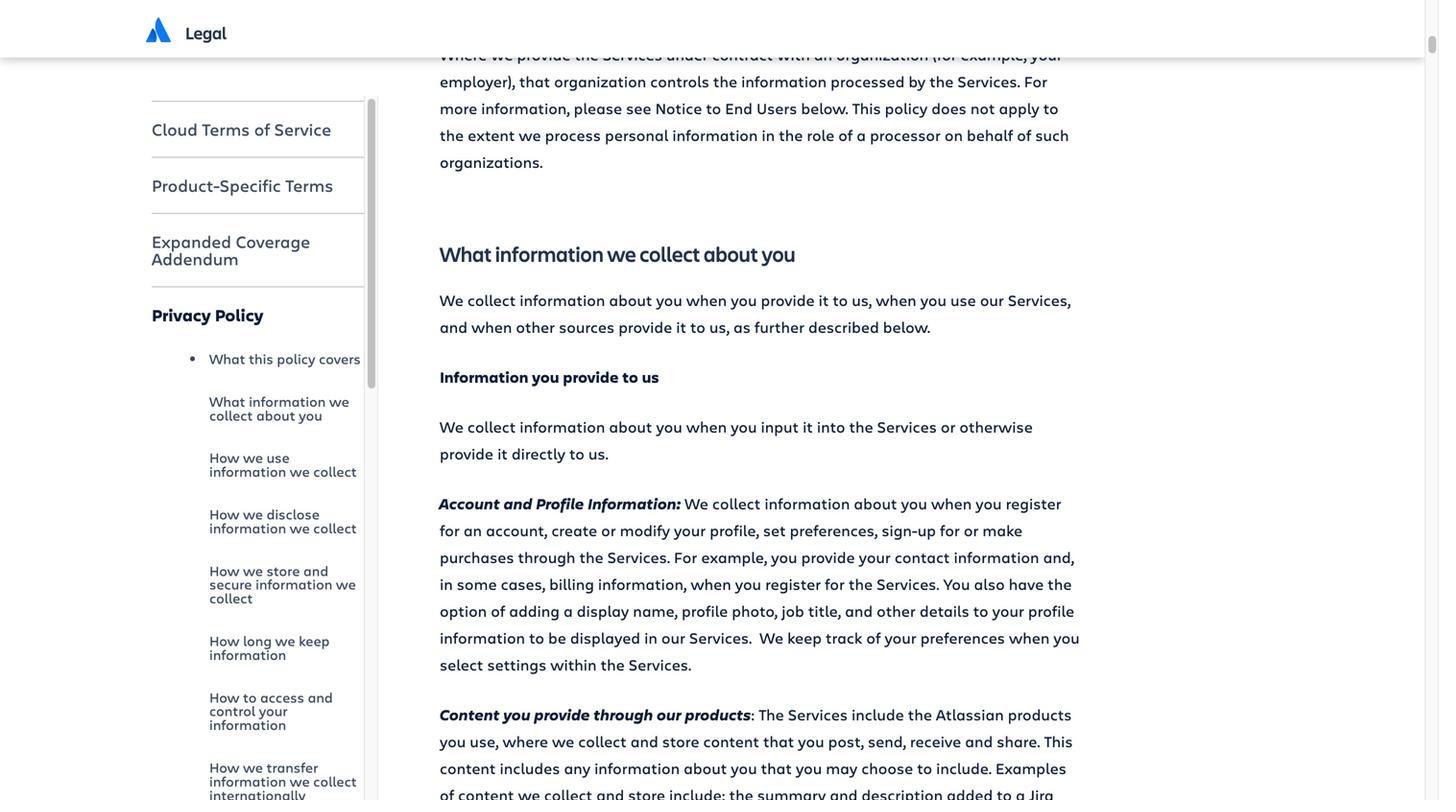 Task type: vqa. For each thing, say whether or not it's contained in the screenshot.
employer),
yes



Task type: describe. For each thing, give the bounding box(es) containing it.
to inside we collect information about you when you input it into the services or otherwise provide it directly to us.
[[569, 444, 585, 464]]

about up 'we collect information about you when you provide it to us, when you use our services, and when other sources provide it to us, as further described below.'
[[704, 240, 758, 268]]

an inside where we provide the services under contract with an organization (for example, your employer), that organization controls the information processed by the services. for more information, please see notice to end users below. this policy does not apply to the extent we process personal information in the role of a processor on behalf of such organizations.
[[814, 44, 832, 65]]

behalf
[[967, 125, 1013, 145]]

to right added
[[997, 785, 1012, 801]]

addendum
[[152, 247, 239, 270]]

privacy
[[152, 304, 211, 326]]

modify
[[620, 520, 670, 541]]

we up employer),
[[491, 44, 513, 65]]

information inside how we store and secure information we collect
[[255, 575, 332, 594]]

legal
[[185, 21, 227, 44]]

1 profile from the left
[[682, 601, 728, 622]]

include:
[[669, 785, 725, 801]]

information inside we collect information about you when you input it into the services or otherwise provide it directly to us.
[[520, 417, 605, 437]]

directly
[[512, 444, 565, 464]]

of right track on the right
[[866, 628, 881, 649]]

product-specific terms link
[[152, 163, 364, 209]]

and inside we collect information about you when you register for an account, create or modify your profile, set preferences, sign-up for or make purchases through the services. for example, you provide your contact information and, in some cases, billing information, when you register for the services. you also have the option of adding a display name, profile photo, job title, and other details to your profile information to be displayed in our services.  we keep track of your preferences when you select settings within the services.
[[845, 601, 873, 622]]

we up any
[[552, 732, 574, 752]]

we down the how we disclose information we collect link
[[336, 575, 356, 594]]

specific
[[220, 174, 281, 197]]

preferences,
[[790, 520, 878, 541]]

services. down name,
[[629, 655, 691, 676]]

displayed
[[570, 628, 640, 649]]

: the services include the atlassian products you use, where we collect and store content that you post, send, receive and share. this content includes any information about you that you may choose to include. examples of content we collect and store include: the summary and description added to a j
[[440, 705, 1077, 801]]

about inside 'we collect information about you when you provide it to us, when you use our services, and when other sources provide it to us, as further described below.'
[[609, 290, 652, 311]]

it up described
[[818, 290, 829, 311]]

role
[[807, 125, 834, 145]]

use,
[[470, 732, 499, 752]]

policy inside where we provide the services under contract with an organization (for example, your employer), that organization controls the information processed by the services. for more information, please see notice to end users below. this policy does not apply to the extent we process personal information in the role of a processor on behalf of such organizations.
[[885, 98, 928, 118]]

product-specific terms
[[152, 174, 333, 197]]

1 vertical spatial what information we collect about you
[[209, 392, 349, 425]]

2 horizontal spatial or
[[964, 520, 979, 541]]

keep inside how long we keep information
[[299, 632, 330, 650]]

information you provide to us
[[440, 367, 659, 388]]

we down "what information we collect about you" link
[[243, 449, 263, 467]]

sources
[[559, 317, 615, 338]]

set
[[763, 520, 786, 541]]

details
[[920, 601, 969, 622]]

other inside we collect information about you when you register for an account, create or modify your profile, set preferences, sign-up for or make purchases through the services. for example, you provide your contact information and, in some cases, billing information, when you register for the services. you also have the option of adding a display name, profile photo, job title, and other details to your profile information to be displayed in our services.  we keep track of your preferences when you select settings within the services.
[[877, 601, 916, 622]]

provide up where
[[534, 705, 590, 725]]

1 horizontal spatial terms
[[285, 174, 333, 197]]

cases,
[[501, 574, 545, 595]]

summary
[[757, 785, 826, 801]]

photo,
[[732, 601, 778, 622]]

how we use information we collect
[[209, 449, 357, 481]]

about inside we collect information about you when you input it into the services or otherwise provide it directly to us.
[[609, 417, 652, 437]]

expanded coverage addendum link
[[152, 219, 364, 282]]

information inside 'how we transfer information we collect internationally'
[[209, 772, 286, 791]]

how we store and secure information we collect link
[[209, 550, 364, 620]]

information inside how we use information we collect
[[209, 462, 286, 481]]

contract
[[712, 44, 773, 65]]

we down how we disclose information we collect
[[243, 561, 263, 580]]

any
[[564, 759, 590, 779]]

policy
[[215, 304, 263, 326]]

we up sources
[[607, 240, 636, 268]]

collect inside we collect information about you when you input it into the services or otherwise provide it directly to us.
[[467, 417, 516, 437]]

0 vertical spatial what
[[440, 240, 492, 268]]

this inside where we provide the services under contract with an organization (for example, your employer), that organization controls the information processed by the services. for more information, please see notice to end users below. this policy does not apply to the extent we process personal information in the role of a processor on behalf of such organizations.
[[852, 98, 881, 118]]

about inside what information we collect about you
[[256, 406, 295, 425]]

1 vertical spatial organization
[[554, 71, 646, 92]]

where
[[503, 732, 548, 752]]

1 vertical spatial that
[[763, 732, 794, 752]]

about inside we collect information about you when you register for an account, create or modify your profile, set preferences, sign-up for or make purchases through the services. for example, you provide your contact information and, in some cases, billing information, when you register for the services. you also have the option of adding a display name, profile photo, job title, and other details to your profile information to be displayed in our services.  we keep track of your preferences when you select settings within the services.
[[854, 494, 897, 514]]

your left the profile,
[[674, 520, 706, 541]]

collect inside how we disclose information we collect
[[313, 519, 357, 538]]

(for
[[932, 44, 957, 65]]

we collect information about you when you provide it to us, when you use our services, and when other sources provide it to us, as further described below.
[[440, 290, 1071, 338]]

services. inside where we provide the services under contract with an organization (for example, your employer), that organization controls the information processed by the services. for more information, please see notice to end users below. this policy does not apply to the extent we process personal information in the role of a processor on behalf of such organizations.
[[957, 71, 1020, 92]]

we up internationally
[[243, 758, 263, 777]]

profile,
[[710, 520, 759, 541]]

into
[[817, 417, 845, 437]]

where
[[440, 44, 487, 65]]

choose
[[861, 759, 913, 779]]

legal link
[[185, 0, 227, 58]]

services inside : the services include the atlassian products you use, where we collect and store content that you post, send, receive and share. this content includes any information about you that you may choose to include. examples of content we collect and store include: the summary and description added to a j
[[788, 705, 848, 725]]

to left us
[[622, 367, 638, 388]]

we right extent
[[519, 125, 541, 145]]

profile
[[536, 494, 584, 514]]

option
[[440, 601, 487, 622]]

what information we collect about you link
[[209, 381, 364, 437]]

send,
[[868, 732, 906, 752]]

such
[[1035, 125, 1069, 145]]

of inside : the services include the atlassian products you use, where we collect and store content that you post, send, receive and share. this content includes any information about you that you may choose to include. examples of content we collect and store include: the summary and description added to a j
[[440, 785, 454, 801]]

the left role
[[779, 125, 803, 145]]

example, inside we collect information about you when you register for an account, create or modify your profile, set preferences, sign-up for or make purchases through the services. for example, you provide your contact information and, in some cases, billing information, when you register for the services. you also have the option of adding a display name, profile photo, job title, and other details to your profile information to be displayed in our services.  we keep track of your preferences when you select settings within the services.
[[701, 547, 767, 568]]

collect inside how we use information we collect
[[313, 462, 357, 481]]

includes
[[500, 759, 560, 779]]

provide inside we collect information about you when you input it into the services or otherwise provide it directly to us.
[[440, 444, 493, 464]]

example, inside where we provide the services under contract with an organization (for example, your employer), that organization controls the information processed by the services. for more information, please see notice to end users below. this policy does not apply to the extent we process personal information in the role of a processor on behalf of such organizations.
[[961, 44, 1027, 65]]

as
[[733, 317, 751, 338]]

of left service
[[254, 118, 270, 141]]

and,
[[1043, 547, 1074, 568]]

share.
[[997, 732, 1040, 752]]

to up such
[[1043, 98, 1059, 118]]

controls
[[650, 71, 709, 92]]

we up how we store and secure information we collect "link"
[[290, 519, 310, 538]]

have
[[1009, 574, 1044, 595]]

preferences
[[920, 628, 1005, 649]]

this
[[249, 349, 273, 368]]

the up please
[[575, 44, 599, 65]]

0 horizontal spatial for
[[440, 520, 460, 541]]

does
[[931, 98, 967, 118]]

the right include:
[[729, 785, 753, 801]]

content you provide through our products
[[440, 705, 751, 725]]

employer),
[[440, 71, 515, 92]]

described
[[808, 317, 879, 338]]

1 horizontal spatial for
[[825, 574, 845, 595]]

and inside 'we collect information about you when you provide it to us, when you use our services, and when other sources provide it to us, as further described below.'
[[440, 317, 468, 338]]

provide up further
[[761, 290, 815, 311]]

of right role
[[838, 125, 853, 145]]

examples
[[996, 759, 1066, 779]]

post,
[[828, 732, 864, 752]]

to up described
[[833, 290, 848, 311]]

secure
[[209, 575, 252, 594]]

us.
[[588, 444, 608, 464]]

apply
[[999, 98, 1039, 118]]

expanded coverage addendum
[[152, 231, 310, 270]]

how we store and secure information we collect
[[209, 561, 356, 608]]

about inside : the services include the atlassian products you use, where we collect and store content that you post, send, receive and share. this content includes any information about you that you may choose to include. examples of content we collect and store include: the summary and description added to a j
[[684, 759, 727, 779]]

sign-
[[882, 520, 918, 541]]

create
[[551, 520, 597, 541]]

services inside we collect information about you when you input it into the services or otherwise provide it directly to us.
[[877, 417, 937, 437]]

it left into
[[803, 417, 813, 437]]

to left as
[[690, 317, 706, 338]]

an inside we collect information about you when you register for an account, create or modify your profile, set preferences, sign-up for or make purchases through the services. for example, you provide your contact information and, in some cases, billing information, when you register for the services. you also have the option of adding a display name, profile photo, job title, and other details to your profile information to be displayed in our services.  we keep track of your preferences when you select settings within the services.
[[464, 520, 482, 541]]

internationally
[[209, 786, 306, 801]]

billing
[[549, 574, 594, 595]]

the down more
[[440, 125, 464, 145]]

include.
[[936, 759, 992, 779]]

we for and
[[440, 290, 464, 311]]

we collect information about you when you input it into the services or otherwise provide it directly to us.
[[440, 417, 1033, 464]]

process
[[545, 125, 601, 145]]

in inside where we provide the services under contract with an organization (for example, your employer), that organization controls the information processed by the services. for more information, please see notice to end users below. this policy does not apply to the extent we process personal information in the role of a processor on behalf of such organizations.
[[762, 125, 775, 145]]

title,
[[808, 601, 841, 622]]

long
[[243, 632, 272, 650]]

content
[[440, 705, 500, 725]]

a inside we collect information about you when you register for an account, create or modify your profile, set preferences, sign-up for or make purchases through the services. for example, you provide your contact information and, in some cases, billing information, when you register for the services. you also have the option of adding a display name, profile photo, job title, and other details to your profile information to be displayed in our services.  we keep track of your preferences when you select settings within the services.
[[564, 601, 573, 622]]

the down displayed
[[601, 655, 625, 676]]

your inside where we provide the services under contract with an organization (for example, your employer), that organization controls the information processed by the services. for more information, please see notice to end users below. this policy does not apply to the extent we process personal information in the role of a processor on behalf of such organizations.
[[1031, 44, 1063, 65]]

cloud terms of service link
[[152, 107, 364, 152]]

below. inside 'we collect information about you when you provide it to us, when you use our services, and when other sources provide it to us, as further described below.'
[[883, 317, 930, 338]]

how to access and control your information
[[209, 688, 333, 735]]

of down 'some'
[[491, 601, 505, 622]]

not
[[970, 98, 995, 118]]

collect inside we collect information about you when you register for an account, create or modify your profile, set preferences, sign-up for or make purchases through the services. for example, you provide your contact information and, in some cases, billing information, when you register for the services. you also have the option of adding a display name, profile photo, job title, and other details to your profile information to be displayed in our services.  we keep track of your preferences when you select settings within the services.
[[712, 494, 761, 514]]

below. inside where we provide the services under contract with an organization (for example, your employer), that organization controls the information processed by the services. for more information, please see notice to end users below. this policy does not apply to the extent we process personal information in the role of a processor on behalf of such organizations.
[[801, 98, 848, 118]]

2 vertical spatial our
[[657, 705, 681, 725]]

may
[[826, 759, 858, 779]]

product-
[[152, 174, 220, 197]]

the
[[759, 705, 784, 725]]

1 vertical spatial store
[[662, 732, 699, 752]]

1 products from the left
[[685, 705, 751, 725]]

with
[[777, 44, 810, 65]]

0 vertical spatial what information we collect about you
[[440, 240, 796, 268]]

to down the 'also'
[[973, 601, 988, 622]]

2 profile from the left
[[1028, 601, 1074, 622]]

collect inside 'we collect information about you when you provide it to us, when you use our services, and when other sources provide it to us, as further described below.'
[[467, 290, 516, 311]]

policy inside 'link'
[[277, 349, 315, 368]]

adding
[[509, 601, 560, 622]]

it left as
[[676, 317, 686, 338]]

we up disclose
[[290, 462, 310, 481]]

0 horizontal spatial us,
[[709, 317, 730, 338]]

store inside how we store and secure information we collect
[[266, 561, 300, 580]]

information
[[440, 367, 529, 388]]

be
[[548, 628, 566, 649]]

purchases
[[440, 547, 514, 568]]

through inside we collect information about you when you register for an account, create or modify your profile, set preferences, sign-up for or make purchases through the services. for example, you provide your contact information and, in some cases, billing information, when you register for the services. you also have the option of adding a display name, profile photo, job title, and other details to your profile information to be displayed in our services.  we keep track of your preferences when you select settings within the services.
[[518, 547, 575, 568]]



Task type: locate. For each thing, give the bounding box(es) containing it.
job
[[781, 601, 804, 622]]

how for how we disclose information we collect
[[209, 505, 239, 524]]

by
[[909, 71, 926, 92]]

2 vertical spatial in
[[644, 628, 657, 649]]

account,
[[486, 520, 547, 541]]

a inside : the services include the atlassian products you use, where we collect and store content that you post, send, receive and share. this content includes any information about you that you may choose to include. examples of content we collect and store include: the summary and description added to a j
[[1016, 785, 1025, 801]]

we down 'information'
[[440, 417, 464, 437]]

1 horizontal spatial in
[[644, 628, 657, 649]]

2 horizontal spatial in
[[762, 125, 775, 145]]

5 how from the top
[[209, 688, 239, 707]]

or left otherwise
[[941, 417, 956, 437]]

for up apply
[[1024, 71, 1047, 92]]

name,
[[633, 601, 678, 622]]

1 horizontal spatial example,
[[961, 44, 1027, 65]]

what down organizations.
[[440, 240, 492, 268]]

1 horizontal spatial a
[[857, 125, 866, 145]]

information,
[[481, 98, 570, 118], [598, 574, 687, 595]]

provide up us
[[618, 317, 672, 338]]

3 how from the top
[[209, 561, 239, 580]]

we inside we collect information about you when you input it into the services or otherwise provide it directly to us.
[[440, 417, 464, 437]]

2 horizontal spatial a
[[1016, 785, 1025, 801]]

how inside how long we keep information
[[209, 632, 239, 650]]

input
[[761, 417, 799, 437]]

services
[[603, 44, 662, 65], [877, 417, 937, 437], [788, 705, 848, 725]]

display
[[577, 601, 629, 622]]

1 vertical spatial an
[[464, 520, 482, 541]]

1 vertical spatial for
[[674, 547, 697, 568]]

1 horizontal spatial register
[[1006, 494, 1061, 514]]

what inside what information we collect about you
[[209, 392, 245, 411]]

information inside the how to access and control your information
[[209, 716, 286, 735]]

what this policy covers link
[[209, 338, 364, 381]]

otherwise
[[959, 417, 1033, 437]]

services. up not
[[957, 71, 1020, 92]]

1 vertical spatial terms
[[285, 174, 333, 197]]

0 horizontal spatial in
[[440, 574, 453, 595]]

to left access
[[243, 688, 257, 707]]

policy
[[885, 98, 928, 118], [277, 349, 315, 368]]

0 vertical spatial services
[[603, 44, 662, 65]]

2 how from the top
[[209, 505, 239, 524]]

up
[[918, 520, 936, 541]]

notice
[[655, 98, 702, 118]]

this up examples
[[1044, 732, 1073, 752]]

a for organization
[[857, 125, 866, 145]]

personal
[[605, 125, 668, 145]]

use left services,
[[950, 290, 976, 311]]

collect inside how we store and secure information we collect
[[209, 589, 253, 608]]

other
[[516, 317, 555, 338], [877, 601, 916, 622]]

organization up please
[[554, 71, 646, 92]]

1 horizontal spatial this
[[1044, 732, 1073, 752]]

to
[[706, 98, 721, 118], [1043, 98, 1059, 118], [833, 290, 848, 311], [690, 317, 706, 338], [622, 367, 638, 388], [569, 444, 585, 464], [973, 601, 988, 622], [529, 628, 544, 649], [243, 688, 257, 707], [917, 759, 932, 779], [997, 785, 1012, 801]]

6 how from the top
[[209, 758, 239, 777]]

0 horizontal spatial profile
[[682, 601, 728, 622]]

us,
[[852, 290, 872, 311], [709, 317, 730, 338]]

organizations.
[[440, 152, 543, 172]]

0 vertical spatial terms
[[202, 118, 250, 141]]

keep
[[787, 628, 822, 649], [299, 632, 330, 650]]

1 horizontal spatial below.
[[883, 317, 930, 338]]

0 vertical spatial through
[[518, 547, 575, 568]]

a down examples
[[1016, 785, 1025, 801]]

example, down the profile,
[[701, 547, 767, 568]]

how up internationally
[[209, 758, 239, 777]]

we down how to access and control your information link
[[290, 772, 310, 791]]

transfer
[[266, 758, 318, 777]]

select
[[440, 655, 483, 676]]

0 horizontal spatial organization
[[554, 71, 646, 92]]

organization
[[836, 44, 928, 65], [554, 71, 646, 92]]

our up include:
[[657, 705, 681, 725]]

services,
[[1008, 290, 1071, 311]]

0 horizontal spatial a
[[564, 601, 573, 622]]

through up cases,
[[518, 547, 575, 568]]

1 vertical spatial use
[[266, 449, 290, 467]]

our inside 'we collect information about you when you provide it to us, when you use our services, and when other sources provide it to us, as further described below.'
[[980, 290, 1004, 311]]

keep down job
[[787, 628, 822, 649]]

we down includes
[[518, 785, 540, 801]]

1 vertical spatial our
[[661, 628, 685, 649]]

1 horizontal spatial profile
[[1028, 601, 1074, 622]]

1 vertical spatial register
[[765, 574, 821, 595]]

for down account
[[440, 520, 460, 541]]

register up make at the bottom of the page
[[1006, 494, 1061, 514]]

information, up extent
[[481, 98, 570, 118]]

how inside how we use information we collect
[[209, 449, 239, 467]]

other inside 'we collect information about you when you provide it to us, when you use our services, and when other sources provide it to us, as further described below.'
[[516, 317, 555, 338]]

how we disclose information we collect
[[209, 505, 357, 538]]

in down name,
[[644, 628, 657, 649]]

we inside how long we keep information
[[275, 632, 295, 650]]

how for how we transfer information we collect internationally
[[209, 758, 239, 777]]

0 horizontal spatial through
[[518, 547, 575, 568]]

what for what this policy covers 'link'
[[209, 349, 245, 368]]

how for how to access and control your information
[[209, 688, 239, 707]]

1 vertical spatial us,
[[709, 317, 730, 338]]

for right up
[[940, 520, 960, 541]]

use inside 'we collect information about you when you provide it to us, when you use our services, and when other sources provide it to us, as further described below.'
[[950, 290, 976, 311]]

we right information:
[[685, 494, 708, 514]]

information inside 'we collect information about you when you provide it to us, when you use our services, and when other sources provide it to us, as further described below.'
[[520, 290, 605, 311]]

1 horizontal spatial what information we collect about you
[[440, 240, 796, 268]]

and inside how we store and secure information we collect
[[303, 561, 328, 580]]

2 vertical spatial that
[[761, 759, 792, 779]]

below. right described
[[883, 317, 930, 338]]

products inside : the services include the atlassian products you use, where we collect and store content that you post, send, receive and share. this content includes any information about you that you may choose to include. examples of content we collect and store include: the summary and description added to a j
[[1008, 705, 1072, 725]]

0 vertical spatial content
[[703, 732, 759, 752]]

provide
[[517, 44, 571, 65], [761, 290, 815, 311], [618, 317, 672, 338], [563, 367, 619, 388], [440, 444, 493, 464], [801, 547, 855, 568], [534, 705, 590, 725]]

content
[[703, 732, 759, 752], [440, 759, 496, 779], [458, 785, 514, 801]]

in left 'some'
[[440, 574, 453, 595]]

how to access and control your information link
[[209, 677, 364, 747]]

1 horizontal spatial or
[[941, 417, 956, 437]]

a inside where we provide the services under contract with an organization (for example, your employer), that organization controls the information processed by the services. for more information, please see notice to end users below. this policy does not apply to the extent we process personal information in the role of a processor on behalf of such organizations.
[[857, 125, 866, 145]]

2 products from the left
[[1008, 705, 1072, 725]]

that inside where we provide the services under contract with an organization (for example, your employer), that organization controls the information processed by the services. for more information, please see notice to end users below. this policy does not apply to the extent we process personal information in the role of a processor on behalf of such organizations.
[[519, 71, 550, 92]]

4 how from the top
[[209, 632, 239, 650]]

what down what this policy covers
[[209, 392, 245, 411]]

0 horizontal spatial other
[[516, 317, 555, 338]]

how for how long we keep information
[[209, 632, 239, 650]]

through
[[518, 547, 575, 568], [594, 705, 653, 725]]

1 vertical spatial below.
[[883, 317, 930, 338]]

how left 'long' at the left bottom
[[209, 632, 239, 650]]

how for how we use information we collect
[[209, 449, 239, 467]]

what information we collect about you
[[440, 240, 796, 268], [209, 392, 349, 425]]

2 horizontal spatial services
[[877, 417, 937, 437]]

what inside 'link'
[[209, 349, 245, 368]]

provide down sources
[[563, 367, 619, 388]]

on
[[945, 125, 963, 145]]

we down photo,
[[760, 628, 783, 649]]

how down "what information we collect about you" link
[[209, 449, 239, 467]]

other left details
[[877, 601, 916, 622]]

content down use,
[[440, 759, 496, 779]]

0 horizontal spatial policy
[[277, 349, 315, 368]]

organization up processed
[[836, 44, 928, 65]]

use inside how we use information we collect
[[266, 449, 290, 467]]

of down apply
[[1017, 125, 1031, 145]]

how we transfer information we collect internationally link
[[209, 747, 364, 801]]

you
[[943, 574, 970, 595]]

your right control
[[259, 702, 288, 721]]

end
[[725, 98, 753, 118]]

1 vertical spatial policy
[[277, 349, 315, 368]]

for inside where we provide the services under contract with an organization (for example, your employer), that organization controls the information processed by the services. for more information, please see notice to end users below. this policy does not apply to the extent we process personal information in the role of a processor on behalf of such organizations.
[[1024, 71, 1047, 92]]

how inside how we disclose information we collect
[[209, 505, 239, 524]]

0 vertical spatial organization
[[836, 44, 928, 65]]

1 horizontal spatial us,
[[852, 290, 872, 311]]

the
[[575, 44, 599, 65], [713, 71, 737, 92], [929, 71, 954, 92], [440, 125, 464, 145], [779, 125, 803, 145], [849, 417, 873, 437], [579, 547, 603, 568], [849, 574, 873, 595], [1048, 574, 1072, 595], [601, 655, 625, 676], [908, 705, 932, 725], [729, 785, 753, 801]]

0 vertical spatial store
[[266, 561, 300, 580]]

see
[[626, 98, 651, 118]]

services up see
[[603, 44, 662, 65]]

account
[[440, 494, 500, 514]]

us
[[642, 367, 659, 388]]

1 how from the top
[[209, 449, 239, 467]]

the down and,
[[1048, 574, 1072, 595]]

0 horizontal spatial what information we collect about you
[[209, 392, 349, 425]]

covers
[[319, 349, 361, 368]]

about down us
[[609, 417, 652, 437]]

or left make at the bottom of the page
[[964, 520, 979, 541]]

the up end
[[713, 71, 737, 92]]

keep right 'long' at the left bottom
[[299, 632, 330, 650]]

0 vertical spatial a
[[857, 125, 866, 145]]

and inside the how to access and control your information
[[308, 688, 333, 707]]

what information we collect about you up sources
[[440, 240, 796, 268]]

register up job
[[765, 574, 821, 595]]

we
[[491, 44, 513, 65], [519, 125, 541, 145], [607, 240, 636, 268], [329, 392, 349, 411], [243, 449, 263, 467], [290, 462, 310, 481], [243, 505, 263, 524], [290, 519, 310, 538], [243, 561, 263, 580], [336, 575, 356, 594], [275, 632, 295, 650], [552, 732, 574, 752], [243, 758, 263, 777], [290, 772, 310, 791], [518, 785, 540, 801]]

this inside : the services include the atlassian products you use, where we collect and store content that you post, send, receive and share. this content includes any information about you that you may choose to include. examples of content we collect and store include: the summary and description added to a j
[[1044, 732, 1073, 752]]

how left disclose
[[209, 505, 239, 524]]

or for create
[[601, 520, 616, 541]]

information, up name,
[[598, 574, 687, 595]]

of down 'content'
[[440, 785, 454, 801]]

policy up processor
[[885, 98, 928, 118]]

about up include:
[[684, 759, 727, 779]]

an right with
[[814, 44, 832, 65]]

0 horizontal spatial information,
[[481, 98, 570, 118]]

track
[[826, 628, 862, 649]]

what this policy covers
[[209, 349, 361, 368]]

and
[[440, 317, 468, 338], [504, 494, 532, 514], [303, 561, 328, 580], [845, 601, 873, 622], [308, 688, 333, 707], [630, 732, 658, 752], [965, 732, 993, 752], [596, 785, 624, 801], [830, 785, 858, 801]]

in down users
[[762, 125, 775, 145]]

provide inside where we provide the services under contract with an organization (for example, your employer), that organization controls the information processed by the services. for more information, please see notice to end users below. this policy does not apply to the extent we process personal information in the role of a processor on behalf of such organizations.
[[517, 44, 571, 65]]

2 vertical spatial what
[[209, 392, 245, 411]]

0 horizontal spatial example,
[[701, 547, 767, 568]]

profile down have
[[1028, 601, 1074, 622]]

coverage
[[236, 231, 310, 253]]

our inside we collect information about you when you register for an account, create or modify your profile, set preferences, sign-up for or make purchases through the services. for example, you provide your contact information and, in some cases, billing information, when you register for the services. you also have the option of adding a display name, profile photo, job title, and other details to your profile information to be displayed in our services.  we keep track of your preferences when you select settings within the services.
[[661, 628, 685, 649]]

information inside what information we collect about you
[[249, 392, 326, 411]]

0 vertical spatial information,
[[481, 98, 570, 118]]

when inside we collect information about you when you input it into the services or otherwise provide it directly to us.
[[686, 417, 727, 437]]

atlassian logo image
[[146, 17, 171, 42]]

us, left as
[[709, 317, 730, 338]]

cloud
[[152, 118, 198, 141]]

0 vertical spatial our
[[980, 290, 1004, 311]]

below.
[[801, 98, 848, 118], [883, 317, 930, 338]]

1 vertical spatial through
[[594, 705, 653, 725]]

that right employer),
[[519, 71, 550, 92]]

2 vertical spatial store
[[628, 785, 665, 801]]

0 vertical spatial use
[[950, 290, 976, 311]]

how inside the how to access and control your information
[[209, 688, 239, 707]]

2 vertical spatial content
[[458, 785, 514, 801]]

information, inside where we provide the services under contract with an organization (for example, your employer), that organization controls the information processed by the services. for more information, please see notice to end users below. this policy does not apply to the extent we process personal information in the role of a processor on behalf of such organizations.
[[481, 98, 570, 118]]

added
[[947, 785, 993, 801]]

provide inside we collect information about you when you register for an account, create or modify your profile, set preferences, sign-up for or make purchases through the services. for example, you provide your contact information and, in some cases, billing information, when you register for the services. you also have the option of adding a display name, profile photo, job title, and other details to your profile information to be displayed in our services.  we keep track of your preferences when you select settings within the services.
[[801, 547, 855, 568]]

our
[[980, 290, 1004, 311], [661, 628, 685, 649], [657, 705, 681, 725]]

about up sign-
[[854, 494, 897, 514]]

0 vertical spatial register
[[1006, 494, 1061, 514]]

0 vertical spatial us,
[[852, 290, 872, 311]]

we for directly
[[440, 417, 464, 437]]

extent
[[468, 125, 515, 145]]

what for "what information we collect about you" link
[[209, 392, 245, 411]]

we up 'information'
[[440, 290, 464, 311]]

that up summary
[[761, 759, 792, 779]]

1 horizontal spatial keep
[[787, 628, 822, 649]]

how for how we store and secure information we collect
[[209, 561, 239, 580]]

to left us.
[[569, 444, 585, 464]]

1 vertical spatial other
[[877, 601, 916, 622]]

your down sign-
[[859, 547, 891, 568]]

2 vertical spatial a
[[1016, 785, 1025, 801]]

the right by
[[929, 71, 954, 92]]

example, right (for
[[961, 44, 1027, 65]]

0 vertical spatial below.
[[801, 98, 848, 118]]

1 vertical spatial in
[[440, 574, 453, 595]]

we inside 'we collect information about you when you provide it to us, when you use our services, and when other sources provide it to us, as further described below.'
[[440, 290, 464, 311]]

a down 'billing'
[[564, 601, 573, 622]]

your right track on the right
[[885, 628, 916, 649]]

please
[[574, 98, 622, 118]]

also
[[974, 574, 1005, 595]]

provide right where
[[517, 44, 571, 65]]

processed
[[831, 71, 905, 92]]

atlassian
[[936, 705, 1004, 725]]

content down : on the right bottom
[[703, 732, 759, 752]]

information
[[741, 71, 827, 92], [672, 125, 758, 145], [495, 240, 604, 268], [520, 290, 605, 311], [249, 392, 326, 411], [520, 417, 605, 437], [209, 462, 286, 481], [765, 494, 850, 514], [209, 519, 286, 538], [954, 547, 1039, 568], [255, 575, 332, 594], [440, 628, 525, 649], [209, 646, 286, 664], [209, 716, 286, 735], [594, 759, 680, 779], [209, 772, 286, 791]]

0 vertical spatial policy
[[885, 98, 928, 118]]

1 vertical spatial information,
[[598, 574, 687, 595]]

the inside we collect information about you when you input it into the services or otherwise provide it directly to us.
[[849, 417, 873, 437]]

1 vertical spatial content
[[440, 759, 496, 779]]

or inside we collect information about you when you input it into the services or otherwise provide it directly to us.
[[941, 417, 956, 437]]

your inside the how to access and control your information
[[259, 702, 288, 721]]

0 vertical spatial other
[[516, 317, 555, 338]]

products left the
[[685, 705, 751, 725]]

1 horizontal spatial use
[[950, 290, 976, 311]]

1 vertical spatial this
[[1044, 732, 1073, 752]]

1 horizontal spatial information,
[[598, 574, 687, 595]]

how inside 'how we transfer information we collect internationally'
[[209, 758, 239, 777]]

2 horizontal spatial for
[[940, 520, 960, 541]]

0 vertical spatial example,
[[961, 44, 1027, 65]]

services inside where we provide the services under contract with an organization (for example, your employer), that organization controls the information processed by the services. for more information, please see notice to end users below. this policy does not apply to the extent we process personal information in the role of a processor on behalf of such organizations.
[[603, 44, 662, 65]]

what information we collect about you down what this policy covers 'link'
[[209, 392, 349, 425]]

information, inside we collect information about you when you register for an account, create or modify your profile, set preferences, sign-up for or make purchases through the services. for example, you provide your contact information and, in some cases, billing information, when you register for the services. you also have the option of adding a display name, profile photo, job title, and other details to your profile information to be displayed in our services.  we keep track of your preferences when you select settings within the services.
[[598, 574, 687, 595]]

collect inside 'how we transfer information we collect internationally'
[[313, 772, 357, 791]]

control
[[209, 702, 255, 721]]

we for set
[[685, 494, 708, 514]]

for inside we collect information about you when you register for an account, create or modify your profile, set preferences, sign-up for or make purchases through the services. for example, you provide your contact information and, in some cases, billing information, when you register for the services. you also have the option of adding a display name, profile photo, job title, and other details to your profile information to be displayed in our services.  we keep track of your preferences when you select settings within the services.
[[674, 547, 697, 568]]

or right create
[[601, 520, 616, 541]]

0 horizontal spatial an
[[464, 520, 482, 541]]

1 horizontal spatial organization
[[836, 44, 928, 65]]

the up track on the right
[[849, 574, 873, 595]]

1 vertical spatial what
[[209, 349, 245, 368]]

1 horizontal spatial through
[[594, 705, 653, 725]]

use down "what information we collect about you" link
[[266, 449, 290, 467]]

provide down preferences,
[[801, 547, 855, 568]]

0 horizontal spatial register
[[765, 574, 821, 595]]

information inside how we disclose information we collect
[[209, 519, 286, 538]]

how long we keep information
[[209, 632, 330, 664]]

service
[[274, 118, 331, 141]]

0 vertical spatial an
[[814, 44, 832, 65]]

the up receive
[[908, 705, 932, 725]]

1 horizontal spatial policy
[[885, 98, 928, 118]]

0 vertical spatial this
[[852, 98, 881, 118]]

to inside the how to access and control your information
[[243, 688, 257, 707]]

information inside : the services include the atlassian products you use, where we collect and store content that you post, send, receive and share. this content includes any information about you that you may choose to include. examples of content we collect and store include: the summary and description added to a j
[[594, 759, 680, 779]]

1 horizontal spatial for
[[1024, 71, 1047, 92]]

what
[[440, 240, 492, 268], [209, 349, 245, 368], [209, 392, 245, 411]]

0 horizontal spatial services
[[603, 44, 662, 65]]

1 horizontal spatial services
[[788, 705, 848, 725]]

we inside "what information we collect about you" link
[[329, 392, 349, 411]]

0 horizontal spatial terms
[[202, 118, 250, 141]]

further
[[755, 317, 805, 338]]

information inside how long we keep information
[[209, 646, 286, 664]]

the right into
[[849, 417, 873, 437]]

services.
[[957, 71, 1020, 92], [607, 547, 670, 568], [877, 574, 939, 595], [629, 655, 691, 676]]

0 horizontal spatial keep
[[299, 632, 330, 650]]

or for services
[[941, 417, 956, 437]]

for
[[440, 520, 460, 541], [940, 520, 960, 541], [825, 574, 845, 595]]

how long we keep information link
[[209, 620, 364, 677]]

an
[[814, 44, 832, 65], [464, 520, 482, 541]]

we right 'long' at the left bottom
[[275, 632, 295, 650]]

it
[[818, 290, 829, 311], [676, 317, 686, 338], [803, 417, 813, 437], [497, 444, 508, 464]]

contact
[[895, 547, 950, 568]]

1 vertical spatial example,
[[701, 547, 767, 568]]

services. down modify
[[607, 547, 670, 568]]

services. down contact
[[877, 574, 939, 595]]

how we disclose information we collect link
[[209, 493, 364, 550]]

to down receive
[[917, 759, 932, 779]]

services right into
[[877, 417, 937, 437]]

how left access
[[209, 688, 239, 707]]

how inside how we store and secure information we collect
[[209, 561, 239, 580]]

that
[[519, 71, 550, 92], [763, 732, 794, 752], [761, 759, 792, 779]]

0 vertical spatial in
[[762, 125, 775, 145]]

to left be
[[529, 628, 544, 649]]

the down create
[[579, 547, 603, 568]]

collect inside what information we collect about you
[[209, 406, 253, 425]]

keep inside we collect information about you when you register for an account, create or modify your profile, set preferences, sign-up for or make purchases through the services. for example, you provide your contact information and, in some cases, billing information, when you register for the services. you also have the option of adding a display name, profile photo, job title, and other details to your profile information to be displayed in our services.  we keep track of your preferences when you select settings within the services.
[[787, 628, 822, 649]]

to left end
[[706, 98, 721, 118]]

1 horizontal spatial other
[[877, 601, 916, 622]]

0 horizontal spatial below.
[[801, 98, 848, 118]]

1 horizontal spatial products
[[1008, 705, 1072, 725]]

0 horizontal spatial this
[[852, 98, 881, 118]]

account and profile information:
[[440, 494, 685, 514]]

users
[[756, 98, 797, 118]]

your down have
[[992, 601, 1024, 622]]

products
[[685, 705, 751, 725], [1008, 705, 1072, 725]]

settings
[[487, 655, 546, 676]]

0 vertical spatial that
[[519, 71, 550, 92]]

0 horizontal spatial for
[[674, 547, 697, 568]]

how down how we disclose information we collect
[[209, 561, 239, 580]]

it left directly
[[497, 444, 508, 464]]

1 vertical spatial a
[[564, 601, 573, 622]]

include
[[852, 705, 904, 725]]

0 horizontal spatial or
[[601, 520, 616, 541]]

you inside what information we collect about you
[[299, 406, 322, 425]]

a for where
[[1016, 785, 1025, 801]]

we left disclose
[[243, 505, 263, 524]]

0 horizontal spatial use
[[266, 449, 290, 467]]



